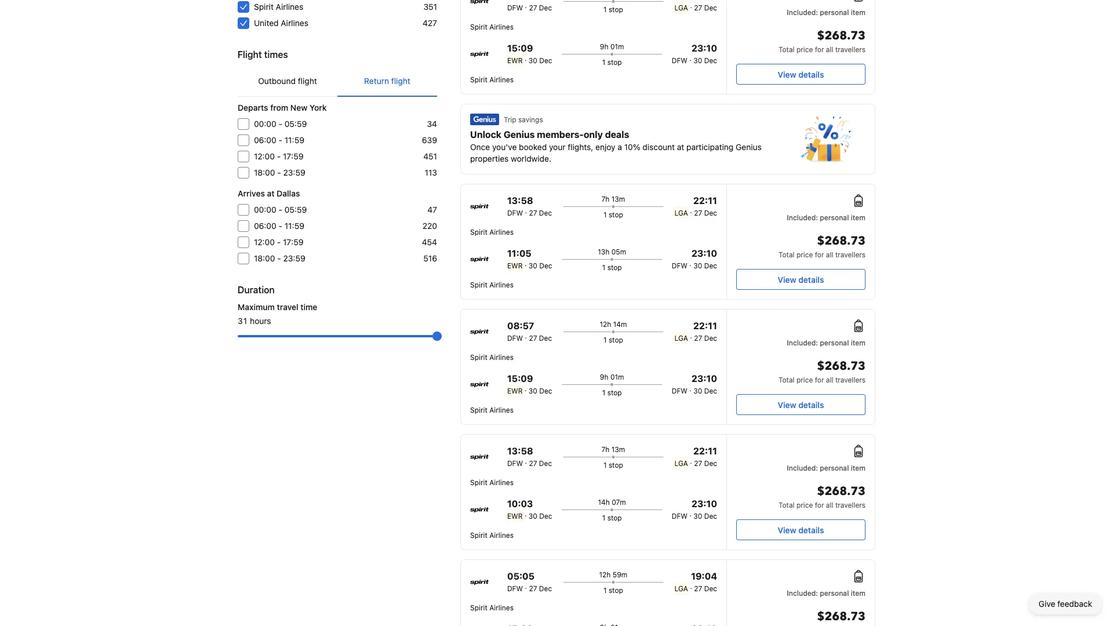 Task type: vqa. For each thing, say whether or not it's contained in the screenshot.


Task type: describe. For each thing, give the bounding box(es) containing it.
7h for 11:05
[[602, 195, 610, 203]]

2 travellers from the top
[[836, 251, 866, 259]]

time
[[301, 303, 318, 312]]

19:04 lga . 27 dec
[[675, 571, 718, 593]]

30 inside 11:05 ewr . 30 dec
[[529, 262, 538, 270]]

tab list containing outbound flight
[[238, 66, 437, 97]]

2 for from the top
[[816, 251, 825, 259]]

participating
[[687, 142, 734, 152]]

1 included: from the top
[[787, 8, 819, 16]]

1 $268.73 from the top
[[818, 28, 866, 44]]

4 details from the top
[[799, 526, 825, 535]]

15:09 for dfw
[[508, 43, 533, 54]]

. inside lga . 27 dec
[[691, 1, 693, 9]]

outbound flight button
[[238, 66, 338, 96]]

york
[[310, 103, 327, 113]]

12h 59m
[[600, 571, 628, 579]]

outbound flight
[[258, 76, 317, 86]]

times
[[264, 49, 288, 60]]

give feedback button
[[1030, 594, 1102, 615]]

06:00 for departs
[[254, 135, 277, 145]]

2 view details button from the top
[[737, 269, 866, 290]]

2 view from the top
[[778, 275, 797, 285]]

flight
[[238, 49, 262, 60]]

01m for dfw
[[611, 42, 625, 50]]

00:00 for arrives
[[254, 205, 277, 215]]

unlock
[[471, 129, 502, 140]]

22:11 for 15:09
[[694, 321, 718, 332]]

3 details from the top
[[799, 400, 825, 410]]

451
[[424, 152, 437, 161]]

01m for 08:57
[[611, 373, 625, 381]]

return flight button
[[338, 66, 437, 96]]

220
[[423, 221, 437, 231]]

3 $268.73 total price for all travellers from the top
[[779, 359, 866, 384]]

ewr inside 10:03 ewr . 30 dec
[[508, 512, 523, 520]]

1 included: personal item from the top
[[787, 8, 866, 16]]

351
[[424, 2, 437, 12]]

maximum
[[238, 303, 275, 312]]

at inside unlock genius members-only deals once you've booked your flights, enjoy a 10% discount at participating genius properties worldwide.
[[678, 142, 685, 152]]

3 for from the top
[[816, 376, 825, 384]]

34
[[427, 119, 437, 129]]

4 total from the top
[[779, 501, 795, 509]]

12:00 - 17:59 for from
[[254, 152, 304, 161]]

4 travellers from the top
[[836, 501, 866, 509]]

9h for dfw
[[600, 42, 609, 50]]

1 travellers from the top
[[836, 45, 866, 53]]

1 ewr from the top
[[508, 56, 523, 64]]

. inside 11:05 ewr . 30 dec
[[525, 259, 527, 267]]

15:09 for 08:57
[[508, 373, 533, 384]]

113
[[425, 168, 437, 178]]

516
[[424, 254, 437, 263]]

flight times
[[238, 49, 288, 60]]

22:11 for 11:05
[[694, 195, 718, 206]]

3 all from the top
[[827, 376, 834, 384]]

. inside 10:03 ewr . 30 dec
[[525, 510, 527, 518]]

1 view details button from the top
[[737, 64, 866, 85]]

dallas
[[277, 189, 300, 198]]

22:11 lga . 27 dec for 10:03
[[675, 446, 718, 468]]

once
[[471, 142, 490, 152]]

1 details from the top
[[799, 70, 825, 79]]

- for 34
[[279, 119, 282, 129]]

9h 01m for 08:57
[[600, 373, 625, 381]]

13h
[[598, 248, 610, 256]]

17:59 for new
[[283, 152, 304, 161]]

13:58 dfw . 27 dec for 10:03
[[508, 446, 552, 468]]

9h for 08:57
[[600, 373, 609, 381]]

. inside 05:05 dfw . 27 dec
[[525, 582, 527, 591]]

4 23:10 from the top
[[692, 499, 718, 510]]

27 inside dfw . 27 dec
[[529, 3, 538, 12]]

4 for from the top
[[816, 501, 825, 509]]

3 23:10 from the top
[[692, 373, 718, 384]]

12:00 for departs
[[254, 152, 275, 161]]

1 all from the top
[[827, 45, 834, 53]]

05:05 dfw . 27 dec
[[508, 571, 552, 593]]

united airlines
[[254, 18, 309, 28]]

united
[[254, 18, 279, 28]]

dfw inside 08:57 dfw . 27 dec
[[508, 334, 523, 342]]

dec inside 08:57 dfw . 27 dec
[[539, 334, 552, 342]]

11:59 for new
[[285, 135, 305, 145]]

1 $268.73 total price for all travellers from the top
[[779, 28, 866, 53]]

10:03 ewr . 30 dec
[[508, 499, 553, 520]]

23:59 for dallas
[[283, 254, 306, 263]]

maximum travel time 31 hours
[[238, 303, 318, 326]]

5 included: personal item from the top
[[787, 589, 866, 598]]

view details for first view details button from the bottom
[[778, 526, 825, 535]]

4 view details button from the top
[[737, 520, 866, 541]]

4 23:10 dfw . 30 dec from the top
[[672, 499, 718, 520]]

ewr inside 11:05 ewr . 30 dec
[[508, 262, 523, 270]]

15:09 ewr . 30 dec for 08:57
[[508, 373, 553, 395]]

2 23:10 from the top
[[692, 248, 718, 259]]

deals
[[605, 129, 630, 140]]

a
[[618, 142, 622, 152]]

4 item from the top
[[851, 464, 866, 472]]

17:59 for dallas
[[283, 238, 304, 247]]

only
[[584, 129, 603, 140]]

10:03
[[508, 499, 533, 510]]

you've
[[493, 142, 517, 152]]

properties
[[471, 154, 509, 164]]

- for 516
[[277, 254, 281, 263]]

lga inside 19:04 lga . 27 dec
[[675, 585, 689, 593]]

- for 47
[[279, 205, 282, 215]]

4 included: from the top
[[787, 464, 819, 472]]

639
[[422, 135, 437, 145]]

0 horizontal spatial genius
[[504, 129, 535, 140]]

05m
[[612, 248, 627, 256]]

3 item from the top
[[851, 339, 866, 347]]

18:00 - 23:59 for from
[[254, 168, 306, 178]]

1 vertical spatial at
[[267, 189, 275, 198]]

departs
[[238, 103, 268, 113]]

1 total from the top
[[779, 45, 795, 53]]

3 view from the top
[[778, 400, 797, 410]]

2 details from the top
[[799, 275, 825, 285]]

5 $268.73 from the top
[[818, 609, 866, 625]]

1 23:10 dfw . 30 dec from the top
[[672, 43, 718, 64]]

dec inside 19:04 lga . 27 dec
[[705, 585, 718, 593]]

lga . 27 dec
[[675, 1, 718, 12]]

47
[[428, 205, 437, 215]]

lga for 15:09
[[675, 334, 689, 342]]

1 personal from the top
[[821, 8, 850, 16]]

22:11 lga . 27 dec for 11:05
[[675, 195, 718, 217]]

booked
[[519, 142, 547, 152]]

dfw inside dfw . 27 dec
[[508, 3, 523, 12]]

2 total from the top
[[779, 251, 795, 259]]

3 view details button from the top
[[737, 395, 866, 415]]

3 included: personal item from the top
[[787, 339, 866, 347]]

3 included: from the top
[[787, 339, 819, 347]]

arrives at dallas
[[238, 189, 300, 198]]

22:11 lga . 27 dec for 15:09
[[675, 321, 718, 342]]

3 personal from the top
[[821, 339, 850, 347]]

1 for from the top
[[816, 45, 825, 53]]

454
[[422, 238, 437, 247]]

feedback
[[1058, 600, 1093, 609]]

427
[[423, 18, 437, 28]]

2 personal from the top
[[821, 213, 850, 222]]

- for 454
[[277, 238, 281, 247]]

7h 13m for 11:05
[[602, 195, 626, 203]]

08:57 dfw . 27 dec
[[508, 321, 552, 342]]

flight for outbound flight
[[298, 76, 317, 86]]

9h 01m for dfw
[[600, 42, 625, 50]]

hours
[[250, 316, 271, 326]]

59m
[[613, 571, 628, 579]]

13h 05m
[[598, 248, 627, 256]]

08:57
[[508, 321, 535, 332]]

trip savings
[[504, 115, 543, 124]]

06:00 - 11:59 for at
[[254, 221, 305, 231]]

27 inside 08:57 dfw . 27 dec
[[529, 334, 538, 342]]

12h 14m
[[600, 320, 627, 328]]

19:04
[[692, 571, 718, 582]]

give feedback
[[1039, 600, 1093, 609]]

14h 07m
[[598, 498, 626, 506]]

4 price from the top
[[797, 501, 814, 509]]

members-
[[537, 129, 584, 140]]

12h for 05:05
[[600, 571, 611, 579]]

from
[[270, 103, 288, 113]]

trip
[[504, 115, 517, 124]]

2 item from the top
[[851, 213, 866, 222]]

7h 13m for 10:03
[[602, 446, 626, 454]]

4 $268.73 total price for all travellers from the top
[[779, 484, 866, 509]]

2 price from the top
[[797, 251, 814, 259]]

1 item from the top
[[851, 8, 866, 16]]

14m
[[614, 320, 627, 328]]

05:05
[[508, 571, 535, 582]]

new
[[291, 103, 308, 113]]

lga for 11:05
[[675, 209, 689, 217]]

2 23:10 dfw . 30 dec from the top
[[672, 248, 718, 270]]

4 all from the top
[[827, 501, 834, 509]]

2 $268.73 total price for all travellers from the top
[[779, 233, 866, 259]]

dec inside 05:05 dfw . 27 dec
[[539, 585, 552, 593]]

13:58 dfw . 27 dec for 11:05
[[508, 195, 552, 217]]



Task type: locate. For each thing, give the bounding box(es) containing it.
view details for second view details button from the bottom of the page
[[778, 400, 825, 410]]

1 vertical spatial 12:00
[[254, 238, 275, 247]]

1 7h from the top
[[602, 195, 610, 203]]

1 vertical spatial genius
[[736, 142, 762, 152]]

13m down a
[[612, 195, 626, 203]]

1 9h from the top
[[600, 42, 609, 50]]

0 vertical spatial 11:59
[[285, 135, 305, 145]]

18:00 up duration
[[254, 254, 275, 263]]

13:58 for 11:05
[[508, 195, 534, 206]]

1 12:00 - 17:59 from the top
[[254, 152, 304, 161]]

4 personal from the top
[[821, 464, 850, 472]]

1 vertical spatial 00:00
[[254, 205, 277, 215]]

06:00 - 11:59 down from on the left of page
[[254, 135, 305, 145]]

2 22:11 from the top
[[694, 321, 718, 332]]

3 view details from the top
[[778, 400, 825, 410]]

05:59 for dallas
[[285, 205, 307, 215]]

1 vertical spatial 18:00
[[254, 254, 275, 263]]

departs from new york
[[238, 103, 327, 113]]

0 vertical spatial 18:00 - 23:59
[[254, 168, 306, 178]]

06:00 down departs
[[254, 135, 277, 145]]

view details for third view details button from the bottom
[[778, 275, 825, 285]]

1 view from the top
[[778, 70, 797, 79]]

13:58 down worldwide. on the left of page
[[508, 195, 534, 206]]

2 9h from the top
[[600, 373, 609, 381]]

05:59 down dallas
[[285, 205, 307, 215]]

1 05:59 from the top
[[285, 119, 307, 129]]

2 22:11 lga . 27 dec from the top
[[675, 321, 718, 342]]

18:00
[[254, 168, 275, 178], [254, 254, 275, 263]]

22:11 for 10:03
[[694, 446, 718, 457]]

18:00 up arrives at dallas
[[254, 168, 275, 178]]

1 price from the top
[[797, 45, 814, 53]]

0 vertical spatial 12h
[[600, 320, 612, 328]]

1 flight from the left
[[298, 76, 317, 86]]

13m for 11:05
[[612, 195, 626, 203]]

- for 451
[[277, 152, 281, 161]]

1 stop
[[604, 5, 624, 13], [603, 58, 622, 66], [604, 211, 624, 219], [603, 263, 622, 272], [604, 336, 624, 344], [603, 389, 622, 397], [604, 461, 624, 469], [603, 514, 622, 522], [604, 587, 624, 595]]

30
[[529, 56, 538, 64], [694, 56, 703, 64], [529, 262, 538, 270], [694, 262, 703, 270], [529, 387, 538, 395], [694, 387, 703, 395], [529, 512, 538, 520], [694, 512, 703, 520]]

- for 113
[[277, 168, 281, 178]]

0 vertical spatial 15:09
[[508, 43, 533, 54]]

1 horizontal spatial genius
[[736, 142, 762, 152]]

spirit
[[254, 2, 274, 12], [471, 23, 488, 31], [471, 75, 488, 84], [471, 228, 488, 236], [471, 281, 488, 289], [471, 353, 488, 361], [471, 406, 488, 414], [471, 479, 488, 487], [471, 531, 488, 540], [471, 604, 488, 612]]

return
[[364, 76, 389, 86]]

3 price from the top
[[797, 376, 814, 384]]

discount
[[643, 142, 675, 152]]

flight
[[298, 76, 317, 86], [392, 76, 411, 86]]

dec inside 11:05 ewr . 30 dec
[[540, 262, 553, 270]]

7h for 10:03
[[602, 446, 610, 454]]

06:00 for arrives
[[254, 221, 277, 231]]

1 vertical spatial 18:00 - 23:59
[[254, 254, 306, 263]]

7h down enjoy
[[602, 195, 610, 203]]

1 vertical spatial 15:09
[[508, 373, 533, 384]]

13:58 dfw . 27 dec down worldwide. on the left of page
[[508, 195, 552, 217]]

dfw inside 05:05 dfw . 27 dec
[[508, 585, 523, 593]]

1 vertical spatial 9h
[[600, 373, 609, 381]]

2 05:59 from the top
[[285, 205, 307, 215]]

0 vertical spatial 18:00
[[254, 168, 275, 178]]

1 vertical spatial 13:58
[[508, 446, 534, 457]]

5 included: from the top
[[787, 589, 819, 598]]

00:00 for departs
[[254, 119, 277, 129]]

personal
[[821, 8, 850, 16], [821, 213, 850, 222], [821, 339, 850, 347], [821, 464, 850, 472], [821, 589, 850, 598]]

2 15:09 ewr . 30 dec from the top
[[508, 373, 553, 395]]

2 00:00 from the top
[[254, 205, 277, 215]]

2 view details from the top
[[778, 275, 825, 285]]

your
[[549, 142, 566, 152]]

airlines
[[276, 2, 304, 12], [281, 18, 309, 28], [490, 23, 514, 31], [490, 75, 514, 84], [490, 228, 514, 236], [490, 281, 514, 289], [490, 353, 514, 361], [490, 406, 514, 414], [490, 479, 514, 487], [490, 531, 514, 540], [490, 604, 514, 612]]

1 06:00 - 11:59 from the top
[[254, 135, 305, 145]]

15:09 ewr . 30 dec for dfw
[[508, 43, 553, 64]]

flight inside button
[[298, 76, 317, 86]]

3 lga from the top
[[675, 334, 689, 342]]

23:59
[[283, 168, 306, 178], [283, 254, 306, 263]]

unlock genius members-only deals once you've booked your flights, enjoy a 10% discount at participating genius properties worldwide.
[[471, 129, 762, 164]]

1 11:59 from the top
[[285, 135, 305, 145]]

0 vertical spatial 06:00
[[254, 135, 277, 145]]

details
[[799, 70, 825, 79], [799, 275, 825, 285], [799, 400, 825, 410], [799, 526, 825, 535]]

11:05
[[508, 248, 532, 259]]

1 vertical spatial 23:59
[[283, 254, 306, 263]]

0 vertical spatial 12:00
[[254, 152, 275, 161]]

18:00 - 23:59 for at
[[254, 254, 306, 263]]

all
[[827, 45, 834, 53], [827, 251, 834, 259], [827, 376, 834, 384], [827, 501, 834, 509]]

enjoy
[[596, 142, 616, 152]]

12h left 14m
[[600, 320, 612, 328]]

11:59 down new
[[285, 135, 305, 145]]

13m
[[612, 195, 626, 203], [612, 446, 626, 454]]

1 vertical spatial 12h
[[600, 571, 611, 579]]

4 ewr from the top
[[508, 512, 523, 520]]

2 06:00 from the top
[[254, 221, 277, 231]]

1 vertical spatial 06:00
[[254, 221, 277, 231]]

1 vertical spatial 00:00 - 05:59
[[254, 205, 307, 215]]

$268.73
[[818, 28, 866, 44], [818, 233, 866, 249], [818, 359, 866, 374], [818, 484, 866, 500], [818, 609, 866, 625]]

0 vertical spatial 05:59
[[285, 119, 307, 129]]

2 vertical spatial 22:11
[[694, 446, 718, 457]]

3 $268.73 from the top
[[818, 359, 866, 374]]

for
[[816, 45, 825, 53], [816, 251, 825, 259], [816, 376, 825, 384], [816, 501, 825, 509]]

7h 13m
[[602, 195, 626, 203], [602, 446, 626, 454]]

1 15:09 ewr . 30 dec from the top
[[508, 43, 553, 64]]

1 vertical spatial 7h
[[602, 446, 610, 454]]

genius down trip savings
[[504, 129, 535, 140]]

23:59 up dallas
[[283, 168, 306, 178]]

dec inside lga . 27 dec
[[705, 3, 718, 12]]

1 lga from the top
[[675, 3, 689, 12]]

11:05 ewr . 30 dec
[[508, 248, 553, 270]]

at right discount
[[678, 142, 685, 152]]

5 personal from the top
[[821, 589, 850, 598]]

12:00 up duration
[[254, 238, 275, 247]]

11:59 for dallas
[[285, 221, 305, 231]]

17:59 down dallas
[[283, 238, 304, 247]]

arrives
[[238, 189, 265, 198]]

1 12:00 from the top
[[254, 152, 275, 161]]

1 00:00 - 05:59 from the top
[[254, 119, 307, 129]]

1 15:09 from the top
[[508, 43, 533, 54]]

18:00 for arrives
[[254, 254, 275, 263]]

dfw . 27 dec
[[508, 1, 552, 12]]

2 $268.73 from the top
[[818, 233, 866, 249]]

12:00 - 17:59 up dallas
[[254, 152, 304, 161]]

0 vertical spatial at
[[678, 142, 685, 152]]

0 horizontal spatial at
[[267, 189, 275, 198]]

1 vertical spatial 15:09 ewr . 30 dec
[[508, 373, 553, 395]]

1 22:11 lga . 27 dec from the top
[[675, 195, 718, 217]]

0 vertical spatial 9h
[[600, 42, 609, 50]]

7h up '14h'
[[602, 446, 610, 454]]

15:09 ewr . 30 dec down dfw . 27 dec
[[508, 43, 553, 64]]

1 13:58 dfw . 27 dec from the top
[[508, 195, 552, 217]]

00:00 - 05:59 down from on the left of page
[[254, 119, 307, 129]]

lga
[[675, 3, 689, 12], [675, 209, 689, 217], [675, 334, 689, 342], [675, 459, 689, 468], [675, 585, 689, 593]]

1 horizontal spatial at
[[678, 142, 685, 152]]

outbound
[[258, 76, 296, 86]]

1 23:10 from the top
[[692, 43, 718, 54]]

13:58 dfw . 27 dec
[[508, 195, 552, 217], [508, 446, 552, 468]]

12:00 for arrives
[[254, 238, 275, 247]]

worldwide.
[[511, 154, 552, 164]]

15:09
[[508, 43, 533, 54], [508, 373, 533, 384]]

7h 13m down a
[[602, 195, 626, 203]]

07m
[[612, 498, 626, 506]]

0 vertical spatial 12:00 - 17:59
[[254, 152, 304, 161]]

01m
[[611, 42, 625, 50], [611, 373, 625, 381]]

savings
[[519, 115, 543, 124]]

1 vertical spatial 12:00 - 17:59
[[254, 238, 304, 247]]

12:00 - 17:59 down dallas
[[254, 238, 304, 247]]

2 12:00 - 17:59 from the top
[[254, 238, 304, 247]]

27
[[529, 3, 538, 12], [695, 3, 703, 12], [529, 209, 538, 217], [695, 209, 703, 217], [529, 334, 538, 342], [695, 334, 703, 342], [529, 459, 538, 468], [695, 459, 703, 468], [529, 585, 538, 593], [695, 585, 703, 593]]

12:00 - 17:59 for at
[[254, 238, 304, 247]]

3 travellers from the top
[[836, 376, 866, 384]]

4 lga from the top
[[675, 459, 689, 468]]

12:00 - 17:59
[[254, 152, 304, 161], [254, 238, 304, 247]]

14h
[[598, 498, 610, 506]]

1 vertical spatial 17:59
[[283, 238, 304, 247]]

0 vertical spatial 01m
[[611, 42, 625, 50]]

flight for return flight
[[392, 76, 411, 86]]

0 vertical spatial 15:09 ewr . 30 dec
[[508, 43, 553, 64]]

31
[[238, 316, 248, 326]]

1 vertical spatial 7h 13m
[[602, 446, 626, 454]]

05:59 down new
[[285, 119, 307, 129]]

06:00 - 11:59
[[254, 135, 305, 145], [254, 221, 305, 231]]

1 7h 13m from the top
[[602, 195, 626, 203]]

.
[[525, 1, 527, 9], [691, 1, 693, 9], [525, 54, 527, 62], [690, 54, 692, 62], [525, 207, 527, 215], [691, 207, 693, 215], [525, 259, 527, 267], [690, 259, 692, 267], [525, 332, 527, 340], [691, 332, 693, 340], [525, 385, 527, 393], [690, 385, 692, 393], [525, 457, 527, 465], [691, 457, 693, 465], [525, 510, 527, 518], [690, 510, 692, 518], [525, 582, 527, 591], [691, 582, 693, 591]]

travel
[[277, 303, 299, 312]]

5 item from the top
[[851, 589, 866, 598]]

12h
[[600, 320, 612, 328], [600, 571, 611, 579]]

give
[[1039, 600, 1056, 609]]

00:00 down departs
[[254, 119, 277, 129]]

flights,
[[568, 142, 594, 152]]

00:00 - 05:59
[[254, 119, 307, 129], [254, 205, 307, 215]]

9h
[[600, 42, 609, 50], [600, 373, 609, 381]]

1 vertical spatial 13m
[[612, 446, 626, 454]]

1 13:58 from the top
[[508, 195, 534, 206]]

06:00 - 11:59 down dallas
[[254, 221, 305, 231]]

included:
[[787, 8, 819, 16], [787, 213, 819, 222], [787, 339, 819, 347], [787, 464, 819, 472], [787, 589, 819, 598]]

ewr
[[508, 56, 523, 64], [508, 262, 523, 270], [508, 387, 523, 395], [508, 512, 523, 520]]

2 7h 13m from the top
[[602, 446, 626, 454]]

lga inside lga . 27 dec
[[675, 3, 689, 12]]

1 22:11 from the top
[[694, 195, 718, 206]]

at left dallas
[[267, 189, 275, 198]]

return flight
[[364, 76, 411, 86]]

2 01m from the top
[[611, 373, 625, 381]]

7h 13m up the 14h 07m
[[602, 446, 626, 454]]

0 vertical spatial 13:58 dfw . 27 dec
[[508, 195, 552, 217]]

flight up new
[[298, 76, 317, 86]]

1 vertical spatial 22:11 lga . 27 dec
[[675, 321, 718, 342]]

15:09 down dfw . 27 dec
[[508, 43, 533, 54]]

4 $268.73 from the top
[[818, 484, 866, 500]]

flight inside button
[[392, 76, 411, 86]]

2 17:59 from the top
[[283, 238, 304, 247]]

1 vertical spatial 05:59
[[285, 205, 307, 215]]

4 included: personal item from the top
[[787, 464, 866, 472]]

5 lga from the top
[[675, 585, 689, 593]]

flight right return
[[392, 76, 411, 86]]

3 ewr from the top
[[508, 387, 523, 395]]

duration
[[238, 285, 275, 296]]

2 vertical spatial 22:11 lga . 27 dec
[[675, 446, 718, 468]]

2 11:59 from the top
[[285, 221, 305, 231]]

lga for 10:03
[[675, 459, 689, 468]]

1 06:00 from the top
[[254, 135, 277, 145]]

0 vertical spatial 23:59
[[283, 168, 306, 178]]

0 vertical spatial 22:11 lga . 27 dec
[[675, 195, 718, 217]]

13:58 up 10:03
[[508, 446, 534, 457]]

22:11
[[694, 195, 718, 206], [694, 321, 718, 332], [694, 446, 718, 457]]

1 vertical spatial 13:58 dfw . 27 dec
[[508, 446, 552, 468]]

1 horizontal spatial flight
[[392, 76, 411, 86]]

dec inside dfw . 27 dec
[[539, 3, 552, 12]]

06:00 - 11:59 for from
[[254, 135, 305, 145]]

dec inside 10:03 ewr . 30 dec
[[540, 512, 553, 520]]

0 vertical spatial genius
[[504, 129, 535, 140]]

0 vertical spatial 9h 01m
[[600, 42, 625, 50]]

27 inside 19:04 lga . 27 dec
[[695, 585, 703, 593]]

17:59 up dallas
[[283, 152, 304, 161]]

1 13m from the top
[[612, 195, 626, 203]]

2 18:00 from the top
[[254, 254, 275, 263]]

2 13m from the top
[[612, 446, 626, 454]]

dec
[[539, 3, 552, 12], [705, 3, 718, 12], [540, 56, 553, 64], [705, 56, 718, 64], [539, 209, 552, 217], [705, 209, 718, 217], [540, 262, 553, 270], [705, 262, 718, 270], [539, 334, 552, 342], [705, 334, 718, 342], [540, 387, 553, 395], [705, 387, 718, 395], [539, 459, 552, 468], [705, 459, 718, 468], [540, 512, 553, 520], [705, 512, 718, 520], [539, 585, 552, 593], [705, 585, 718, 593]]

0 vertical spatial 06:00 - 11:59
[[254, 135, 305, 145]]

0 vertical spatial 00:00 - 05:59
[[254, 119, 307, 129]]

1 vertical spatial 11:59
[[285, 221, 305, 231]]

12:00 up arrives at dallas
[[254, 152, 275, 161]]

genius right participating at the right
[[736, 142, 762, 152]]

- for 639
[[279, 135, 283, 145]]

11:59 down dallas
[[285, 221, 305, 231]]

. inside 08:57 dfw . 27 dec
[[525, 332, 527, 340]]

1 view details from the top
[[778, 70, 825, 79]]

27 inside 05:05 dfw . 27 dec
[[529, 585, 538, 593]]

0 vertical spatial 17:59
[[283, 152, 304, 161]]

18:00 - 23:59 up dallas
[[254, 168, 306, 178]]

2 15:09 from the top
[[508, 373, 533, 384]]

06:00 down arrives at dallas
[[254, 221, 277, 231]]

2 lga from the top
[[675, 209, 689, 217]]

3 22:11 lga . 27 dec from the top
[[675, 446, 718, 468]]

2 ewr from the top
[[508, 262, 523, 270]]

13:58 for 10:03
[[508, 446, 534, 457]]

1 18:00 from the top
[[254, 168, 275, 178]]

genius image
[[471, 114, 500, 125], [471, 114, 500, 125], [801, 116, 852, 162]]

00:00 - 05:59 down dallas
[[254, 205, 307, 215]]

2 included: personal item from the top
[[787, 213, 866, 222]]

1 vertical spatial 22:11
[[694, 321, 718, 332]]

12h left '59m'
[[600, 571, 611, 579]]

. inside dfw . 27 dec
[[525, 1, 527, 9]]

0 vertical spatial 7h 13m
[[602, 195, 626, 203]]

4 view from the top
[[778, 526, 797, 535]]

10%
[[625, 142, 641, 152]]

00:00 - 05:59 for from
[[254, 119, 307, 129]]

3 23:10 dfw . 30 dec from the top
[[672, 373, 718, 395]]

23:59 for new
[[283, 168, 306, 178]]

1 vertical spatial 06:00 - 11:59
[[254, 221, 305, 231]]

view details button
[[737, 64, 866, 85], [737, 269, 866, 290], [737, 395, 866, 415], [737, 520, 866, 541]]

1 17:59 from the top
[[283, 152, 304, 161]]

0 vertical spatial 00:00
[[254, 119, 277, 129]]

05:59
[[285, 119, 307, 129], [285, 205, 307, 215]]

00:00 - 05:59 for at
[[254, 205, 307, 215]]

2 all from the top
[[827, 251, 834, 259]]

. inside 19:04 lga . 27 dec
[[691, 582, 693, 591]]

18:00 for departs
[[254, 168, 275, 178]]

12h for 08:57
[[600, 320, 612, 328]]

23:10 dfw . 30 dec
[[672, 43, 718, 64], [672, 248, 718, 270], [672, 373, 718, 395], [672, 499, 718, 520]]

06:00
[[254, 135, 277, 145], [254, 221, 277, 231]]

00:00
[[254, 119, 277, 129], [254, 205, 277, 215]]

1
[[604, 5, 607, 13], [603, 58, 606, 66], [604, 211, 607, 219], [603, 263, 606, 272], [604, 336, 607, 344], [603, 389, 606, 397], [604, 461, 607, 469], [603, 514, 606, 522], [604, 587, 607, 595]]

27 inside lga . 27 dec
[[695, 3, 703, 12]]

genius
[[504, 129, 535, 140], [736, 142, 762, 152]]

22:11 lga . 27 dec
[[675, 195, 718, 217], [675, 321, 718, 342], [675, 446, 718, 468]]

15:09 ewr . 30 dec
[[508, 43, 553, 64], [508, 373, 553, 395]]

2 23:59 from the top
[[283, 254, 306, 263]]

0 vertical spatial 13m
[[612, 195, 626, 203]]

0 horizontal spatial flight
[[298, 76, 317, 86]]

00:00 down arrives at dallas
[[254, 205, 277, 215]]

0 vertical spatial 13:58
[[508, 195, 534, 206]]

05:59 for new
[[285, 119, 307, 129]]

15:09 ewr . 30 dec down 08:57 dfw . 27 dec
[[508, 373, 553, 395]]

2 7h from the top
[[602, 446, 610, 454]]

1 23:59 from the top
[[283, 168, 306, 178]]

1 vertical spatial 01m
[[611, 373, 625, 381]]

- for 220
[[279, 221, 283, 231]]

15:09 down 08:57 dfw . 27 dec
[[508, 373, 533, 384]]

13m for 10:03
[[612, 446, 626, 454]]

total
[[779, 45, 795, 53], [779, 251, 795, 259], [779, 376, 795, 384], [779, 501, 795, 509]]

3 total from the top
[[779, 376, 795, 384]]

$268.73 total price for all travellers
[[779, 28, 866, 53], [779, 233, 866, 259], [779, 359, 866, 384], [779, 484, 866, 509]]

1 00:00 from the top
[[254, 119, 277, 129]]

tab list
[[238, 66, 437, 97]]

17:59
[[283, 152, 304, 161], [283, 238, 304, 247]]

13m up 07m
[[612, 446, 626, 454]]

2 included: from the top
[[787, 213, 819, 222]]

0 vertical spatial 7h
[[602, 195, 610, 203]]

13:58 dfw . 27 dec up 10:03
[[508, 446, 552, 468]]

18:00 - 23:59 up duration
[[254, 254, 306, 263]]

1 01m from the top
[[611, 42, 625, 50]]

1 vertical spatial 9h 01m
[[600, 373, 625, 381]]

30 inside 10:03 ewr . 30 dec
[[529, 512, 538, 520]]

0 vertical spatial 22:11
[[694, 195, 718, 206]]

23:59 up travel
[[283, 254, 306, 263]]

view details for 1st view details button
[[778, 70, 825, 79]]



